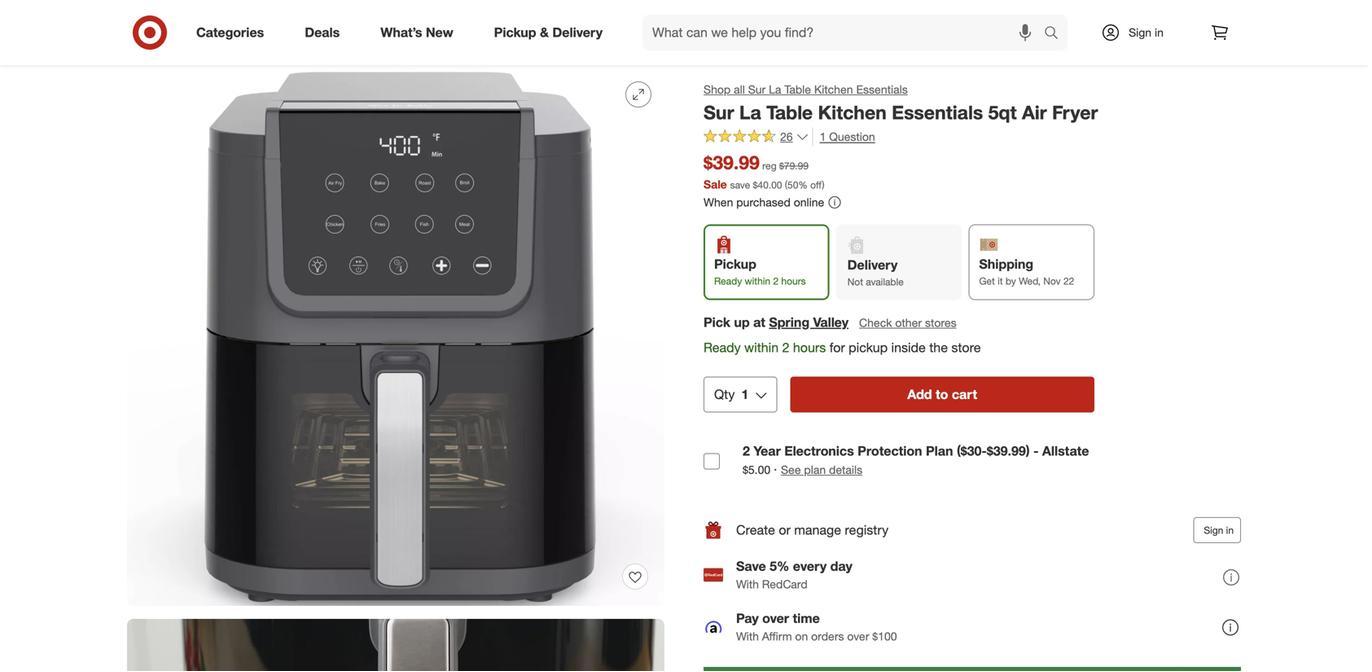 Task type: describe. For each thing, give the bounding box(es) containing it.
wed,
[[1019, 275, 1041, 287]]

see
[[781, 463, 801, 477]]

50
[[788, 179, 799, 191]]

online
[[794, 195, 824, 209]]

22
[[1064, 275, 1075, 287]]

shop
[[704, 82, 731, 97]]

air fryers link
[[414, 37, 463, 51]]

0 horizontal spatial air
[[414, 37, 428, 51]]

$100
[[873, 629, 897, 644]]

affirm
[[762, 629, 792, 644]]

target
[[127, 37, 158, 51]]

1 vertical spatial hours
[[793, 340, 826, 355]]

year
[[754, 443, 781, 459]]

save
[[736, 559, 766, 574]]

1 vertical spatial advertisement region
[[704, 667, 1241, 671]]

/ for fryers
[[407, 37, 411, 51]]

1 fryers from the left
[[372, 37, 404, 51]]

1 question link
[[813, 128, 875, 146]]

spring
[[769, 314, 810, 330]]

ready inside the pickup ready within 2 hours
[[714, 275, 742, 287]]

kitchen left deals
[[264, 37, 302, 51]]

pick
[[704, 314, 731, 330]]

within inside the pickup ready within 2 hours
[[745, 275, 771, 287]]

valley
[[813, 314, 849, 330]]

other
[[895, 316, 922, 330]]

pickup
[[849, 340, 888, 355]]

fryer
[[1052, 101, 1098, 124]]

0 vertical spatial advertisement region
[[114, 0, 1254, 20]]

target / kitchen & dining / kitchen appliances
[[127, 37, 362, 51]]

1 vertical spatial essentials
[[892, 101, 983, 124]]

save 5% every day with redcard
[[736, 559, 853, 592]]

search button
[[1037, 15, 1076, 54]]

redcard
[[762, 577, 808, 592]]

target link
[[127, 37, 158, 51]]

1 horizontal spatial la
[[769, 82, 781, 97]]

create or manage registry
[[736, 522, 889, 538]]

1 horizontal spatial sur
[[748, 82, 766, 97]]

5%
[[770, 559, 790, 574]]

off
[[811, 179, 822, 191]]

2 year electronics protection plan ($30-$39.99) - allstate $5.00 · see plan details
[[743, 443, 1089, 477]]

delivery inside delivery not available
[[848, 257, 898, 273]]

delivery not available
[[848, 257, 904, 288]]

$39.99 reg $79.99 sale save $ 40.00 ( 50 % off )
[[704, 151, 825, 191]]

nov
[[1044, 275, 1061, 287]]

on
[[795, 629, 808, 644]]

pickup ready within 2 hours
[[714, 256, 806, 287]]

%
[[799, 179, 808, 191]]

($30-
[[957, 443, 987, 459]]

pickup & delivery link
[[480, 15, 623, 51]]

pickup for &
[[494, 24, 536, 40]]

0 horizontal spatial la
[[740, 101, 761, 124]]

qty 1
[[714, 386, 749, 402]]

40.00
[[758, 179, 782, 191]]

cart
[[952, 386, 977, 402]]

plan
[[804, 463, 826, 477]]

0 vertical spatial over
[[763, 611, 789, 627]]

kitchen up question
[[818, 101, 887, 124]]

allstate
[[1043, 443, 1089, 459]]

electronics
[[785, 443, 854, 459]]

sign inside "button"
[[1204, 524, 1224, 536]]

sale
[[704, 177, 727, 191]]

dining
[[221, 37, 253, 51]]

ready within 2 hours for pickup inside the store
[[704, 340, 981, 355]]

time
[[793, 611, 820, 627]]

hours inside the pickup ready within 2 hours
[[781, 275, 806, 287]]

with inside save 5% every day with redcard
[[736, 577, 759, 592]]

26 link
[[704, 128, 809, 148]]

when purchased online
[[704, 195, 824, 209]]

what's new link
[[367, 15, 474, 51]]

1 vertical spatial sur
[[704, 101, 734, 124]]

new
[[426, 24, 453, 40]]

question
[[829, 130, 875, 144]]

image gallery element
[[127, 68, 665, 671]]

2 / from the left
[[257, 37, 260, 51]]

shipping get it by wed, nov 22
[[979, 256, 1075, 287]]

sign in link
[[1087, 15, 1189, 51]]

store
[[952, 340, 981, 355]]

$5.00
[[743, 463, 771, 477]]

up
[[734, 314, 750, 330]]

day
[[831, 559, 853, 574]]

by
[[1006, 275, 1016, 287]]

add
[[908, 386, 932, 402]]

the
[[930, 340, 948, 355]]

manage
[[794, 522, 841, 538]]

create
[[736, 522, 775, 538]]

1 question
[[820, 130, 875, 144]]

0 vertical spatial 1
[[820, 130, 826, 144]]

2 inside the pickup ready within 2 hours
[[773, 275, 779, 287]]

$
[[753, 179, 758, 191]]

(
[[785, 179, 788, 191]]



Task type: vqa. For each thing, say whether or not it's contained in the screenshot.
the Affirm on the bottom of page
yes



Task type: locate. For each thing, give the bounding box(es) containing it.
1 vertical spatial table
[[767, 101, 813, 124]]

at
[[754, 314, 766, 330]]

1 vertical spatial in
[[1226, 524, 1234, 536]]

kitchen & dining link
[[169, 37, 253, 51]]

essentials left 5qt
[[892, 101, 983, 124]]

1 vertical spatial 1
[[742, 386, 749, 402]]

0 horizontal spatial 2
[[743, 443, 750, 459]]

it
[[998, 275, 1003, 287]]

search
[[1037, 26, 1076, 42]]

sur right all
[[748, 82, 766, 97]]

with down pay
[[736, 629, 759, 644]]

1 horizontal spatial delivery
[[848, 257, 898, 273]]

/ right 'target' link
[[162, 37, 165, 51]]

2 with from the top
[[736, 629, 759, 644]]

pickup right new on the left of the page
[[494, 24, 536, 40]]

not
[[848, 276, 863, 288]]

1 right qty
[[742, 386, 749, 402]]

what's new
[[381, 24, 453, 40]]

2 up the pick up at spring valley
[[773, 275, 779, 287]]

1 / from the left
[[162, 37, 165, 51]]

2 down spring
[[782, 340, 790, 355]]

or
[[779, 522, 791, 538]]

pickup up the up
[[714, 256, 757, 272]]

)
[[822, 179, 825, 191]]

0 vertical spatial ready
[[714, 275, 742, 287]]

air inside shop all sur la table kitchen essentials sur la table kitchen essentials 5qt air fryer
[[1022, 101, 1047, 124]]

1 vertical spatial la
[[740, 101, 761, 124]]

0 vertical spatial hours
[[781, 275, 806, 287]]

sur down shop at the top
[[704, 101, 734, 124]]

check
[[859, 316, 892, 330]]

2 inside 2 year electronics protection plan ($30-$39.99) - allstate $5.00 · see plan details
[[743, 443, 750, 459]]

fryers / air fryers
[[372, 37, 463, 51]]

kitchen right target
[[169, 37, 207, 51]]

/ right fryers link
[[407, 37, 411, 51]]

1 horizontal spatial sign
[[1204, 524, 1224, 536]]

1 horizontal spatial fryers
[[431, 37, 463, 51]]

for
[[830, 340, 845, 355]]

available
[[866, 276, 904, 288]]

1 horizontal spatial pickup
[[714, 256, 757, 272]]

advertisement region
[[114, 0, 1254, 20], [704, 667, 1241, 671]]

0 vertical spatial table
[[785, 82, 811, 97]]

1 vertical spatial over
[[847, 629, 869, 644]]

1 horizontal spatial in
[[1226, 524, 1234, 536]]

1 horizontal spatial sign in
[[1204, 524, 1234, 536]]

None checkbox
[[704, 453, 720, 470]]

/ right dining
[[257, 37, 260, 51]]

0 horizontal spatial delivery
[[553, 24, 603, 40]]

1 horizontal spatial /
[[257, 37, 260, 51]]

sign in
[[1129, 25, 1164, 40], [1204, 524, 1234, 536]]

la right all
[[769, 82, 781, 97]]

1
[[820, 130, 826, 144], [742, 386, 749, 402]]

1 vertical spatial pickup
[[714, 256, 757, 272]]

1 horizontal spatial air
[[1022, 101, 1047, 124]]

$39.99)
[[987, 443, 1030, 459]]

pay
[[736, 611, 759, 627]]

$79.99
[[780, 160, 809, 172]]

0 vertical spatial pickup
[[494, 24, 536, 40]]

over left $100
[[847, 629, 869, 644]]

sign in button
[[1194, 517, 1241, 543]]

pick up at spring valley
[[704, 314, 849, 330]]

0 horizontal spatial sign
[[1129, 25, 1152, 40]]

protection
[[858, 443, 922, 459]]

0 horizontal spatial /
[[162, 37, 165, 51]]

pickup inside the pickup ready within 2 hours
[[714, 256, 757, 272]]

table
[[785, 82, 811, 97], [767, 101, 813, 124]]

registry
[[845, 522, 889, 538]]

sign
[[1129, 25, 1152, 40], [1204, 524, 1224, 536]]

1 horizontal spatial &
[[540, 24, 549, 40]]

0 vertical spatial delivery
[[553, 24, 603, 40]]

deals
[[305, 24, 340, 40]]

reg
[[763, 160, 777, 172]]

delivery inside pickup & delivery link
[[553, 24, 603, 40]]

$39.99
[[704, 151, 760, 174]]

kitchen up the 1 question link
[[814, 82, 853, 97]]

0 vertical spatial within
[[745, 275, 771, 287]]

with
[[736, 577, 759, 592], [736, 629, 759, 644]]

1 with from the top
[[736, 577, 759, 592]]

deals link
[[291, 15, 360, 51]]

1 horizontal spatial 1
[[820, 130, 826, 144]]

spring valley button
[[769, 313, 849, 332]]

2 fryers from the left
[[431, 37, 463, 51]]

26
[[780, 130, 793, 144]]

fryers
[[372, 37, 404, 51], [431, 37, 463, 51]]

1 horizontal spatial 2
[[773, 275, 779, 287]]

get
[[979, 275, 995, 287]]

pickup for ready
[[714, 256, 757, 272]]

3 / from the left
[[407, 37, 411, 51]]

in inside "button"
[[1226, 524, 1234, 536]]

2
[[773, 275, 779, 287], [782, 340, 790, 355], [743, 443, 750, 459]]

appliances
[[306, 37, 362, 51]]

2 within from the top
[[745, 340, 779, 355]]

1 horizontal spatial over
[[847, 629, 869, 644]]

inside
[[892, 340, 926, 355]]

add to cart
[[908, 386, 977, 402]]

essentials
[[856, 82, 908, 97], [892, 101, 983, 124]]

1 vertical spatial sign
[[1204, 524, 1224, 536]]

pay over time with affirm on orders over $100
[[736, 611, 897, 644]]

/
[[162, 37, 165, 51], [257, 37, 260, 51], [407, 37, 411, 51]]

when
[[704, 195, 733, 209]]

check other stores
[[859, 316, 957, 330]]

0 horizontal spatial in
[[1155, 25, 1164, 40]]

fryers link
[[372, 37, 404, 51]]

2 left year
[[743, 443, 750, 459]]

hours down spring valley button
[[793, 340, 826, 355]]

1 vertical spatial air
[[1022, 101, 1047, 124]]

/ for target
[[162, 37, 165, 51]]

0 vertical spatial 2
[[773, 275, 779, 287]]

1 vertical spatial sign in
[[1204, 524, 1234, 536]]

0 horizontal spatial sur
[[704, 101, 734, 124]]

2 vertical spatial 2
[[743, 443, 750, 459]]

0 vertical spatial with
[[736, 577, 759, 592]]

la
[[769, 82, 781, 97], [740, 101, 761, 124]]

with down the save
[[736, 577, 759, 592]]

0 vertical spatial sign
[[1129, 25, 1152, 40]]

hours
[[781, 275, 806, 287], [793, 340, 826, 355]]

shipping
[[979, 256, 1034, 272]]

ready down pick
[[704, 340, 741, 355]]

in
[[1155, 25, 1164, 40], [1226, 524, 1234, 536]]

0 vertical spatial sur
[[748, 82, 766, 97]]

with inside the "pay over time with affirm on orders over $100"
[[736, 629, 759, 644]]

every
[[793, 559, 827, 574]]

2 horizontal spatial 2
[[782, 340, 790, 355]]

stores
[[925, 316, 957, 330]]

What can we help you find? suggestions appear below search field
[[643, 15, 1048, 51]]

all
[[734, 82, 745, 97]]

1 vertical spatial within
[[745, 340, 779, 355]]

la down all
[[740, 101, 761, 124]]

to
[[936, 386, 948, 402]]

sign in inside "button"
[[1204, 524, 1234, 536]]

over up affirm
[[763, 611, 789, 627]]

1 left question
[[820, 130, 826, 144]]

categories
[[196, 24, 264, 40]]

1 vertical spatial with
[[736, 629, 759, 644]]

add to cart button
[[790, 377, 1095, 412]]

-
[[1034, 443, 1039, 459]]

sur la table kitchen essentials 5qt air fryer, 1 of 8 image
[[127, 68, 665, 606]]

within up the at
[[745, 275, 771, 287]]

see plan details button
[[781, 462, 863, 478]]

0 vertical spatial la
[[769, 82, 781, 97]]

1 within from the top
[[745, 275, 771, 287]]

0 vertical spatial sign in
[[1129, 25, 1164, 40]]

delivery
[[553, 24, 603, 40], [848, 257, 898, 273]]

within
[[745, 275, 771, 287], [745, 340, 779, 355]]

0 vertical spatial air
[[414, 37, 428, 51]]

0 vertical spatial in
[[1155, 25, 1164, 40]]

2 horizontal spatial /
[[407, 37, 411, 51]]

purchased
[[737, 195, 791, 209]]

0 horizontal spatial &
[[211, 37, 218, 51]]

pickup
[[494, 24, 536, 40], [714, 256, 757, 272]]

1 vertical spatial ready
[[704, 340, 741, 355]]

0 horizontal spatial 1
[[742, 386, 749, 402]]

kitchen
[[169, 37, 207, 51], [264, 37, 302, 51], [814, 82, 853, 97], [818, 101, 887, 124]]

·
[[774, 462, 777, 477]]

0 horizontal spatial fryers
[[372, 37, 404, 51]]

hours up spring
[[781, 275, 806, 287]]

0 horizontal spatial over
[[763, 611, 789, 627]]

save
[[730, 179, 750, 191]]

categories link
[[182, 15, 284, 51]]

air
[[414, 37, 428, 51], [1022, 101, 1047, 124]]

1 vertical spatial delivery
[[848, 257, 898, 273]]

0 vertical spatial essentials
[[856, 82, 908, 97]]

within down the at
[[745, 340, 779, 355]]

over
[[763, 611, 789, 627], [847, 629, 869, 644]]

0 horizontal spatial sign in
[[1129, 25, 1164, 40]]

0 horizontal spatial pickup
[[494, 24, 536, 40]]

what's
[[381, 24, 422, 40]]

1 vertical spatial 2
[[782, 340, 790, 355]]

essentials up question
[[856, 82, 908, 97]]

ready up pick
[[714, 275, 742, 287]]



